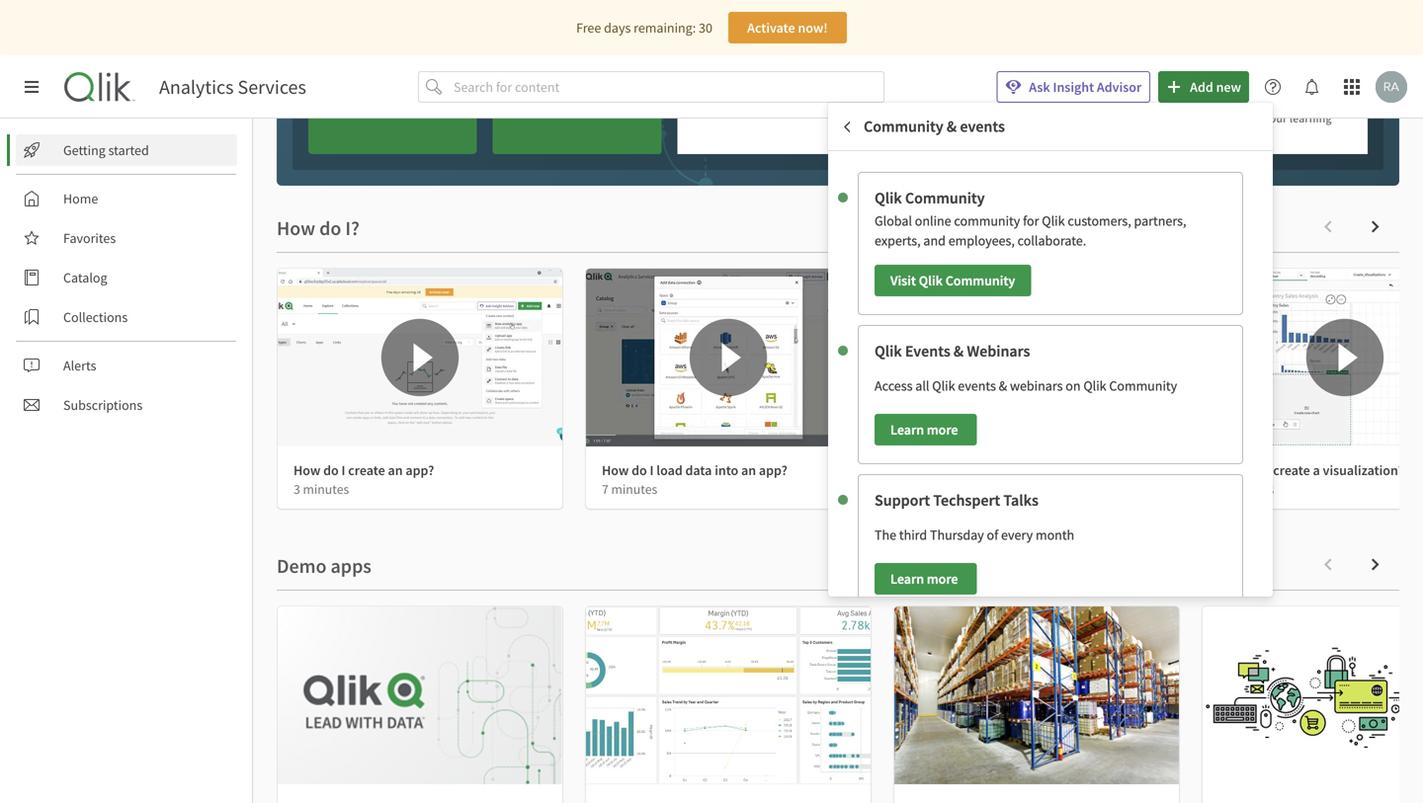 Task type: describe. For each thing, give the bounding box(es) containing it.
learn more button for techspert
[[875, 564, 977, 595]]

on
[[1066, 377, 1081, 395]]

2 vertical spatial &
[[999, 377, 1008, 395]]

ask insight advisor
[[1030, 78, 1142, 96]]

an inside how do i load data into an app? 7 minutes
[[742, 462, 756, 480]]

into
[[715, 462, 739, 480]]

demo app - sap procurement image
[[895, 607, 1180, 785]]

qlik up 'collaborate.'
[[1042, 212, 1065, 230]]

app? inside how do i load data into an app? 7 minutes
[[759, 462, 788, 480]]

getting started link
[[16, 134, 237, 166]]

create for a
[[1274, 462, 1311, 480]]

add new
[[1191, 78, 1242, 96]]

access
[[875, 377, 913, 395]]

services
[[238, 75, 306, 99]]

how for how do i load data into an app?
[[602, 462, 629, 480]]

how do i create a visualization? image
[[1203, 269, 1424, 447]]

of
[[987, 527, 999, 544]]

customers,
[[1068, 212, 1132, 230]]

continue your learning journey link
[[1200, 62, 1368, 154]]

month
[[1036, 527, 1075, 544]]

new
[[1217, 78, 1242, 96]]

navigation pane element
[[0, 127, 252, 429]]

analytics services
[[159, 75, 306, 99]]

minutes for how do i create a visualization?
[[1229, 481, 1275, 498]]

your
[[1264, 111, 1288, 126]]

learn for support
[[891, 571, 924, 588]]

for
[[1023, 212, 1040, 230]]

and
[[924, 232, 946, 250]]

access all qlik events & webinars on qlik community
[[875, 377, 1178, 395]]

add new button
[[1159, 71, 1250, 103]]

demo app - visualization showcase image
[[278, 607, 563, 785]]

community inside qlik community global online community for qlik customers, partners, experts, and employees, collaborate.
[[906, 188, 985, 208]]

minutes for how do i create an app?
[[303, 481, 349, 498]]

qlik right all
[[933, 377, 956, 395]]

community right on on the right of page
[[1110, 377, 1178, 395]]

qlik community global online community for qlik customers, partners, experts, and employees, collaborate.
[[875, 188, 1190, 250]]

create for an
[[348, 462, 385, 480]]

learn more for events
[[891, 421, 961, 439]]

ruby anderson image
[[1376, 71, 1408, 103]]

visit
[[891, 272, 916, 290]]

data for associations?
[[1006, 462, 1032, 480]]

how do i create a visualization? element
[[1219, 462, 1405, 480]]

global
[[875, 212, 913, 230]]

a
[[1313, 462, 1321, 480]]

getting started
[[63, 141, 149, 159]]

how for how do i create an app?
[[294, 462, 321, 480]]

6
[[1219, 481, 1226, 498]]

group containing community & events
[[829, 103, 1273, 619]]

collections
[[63, 308, 128, 326]]

i for how do i define data associations?
[[959, 462, 962, 480]]

learning
[[1290, 111, 1332, 126]]

support techspert talks
[[875, 491, 1039, 511]]

catalog link
[[16, 262, 237, 294]]

load
[[657, 462, 683, 480]]

collections link
[[16, 302, 237, 333]]

community
[[955, 212, 1021, 230]]

catalog
[[63, 269, 107, 287]]

community up global
[[864, 117, 944, 136]]

ask insight advisor button
[[997, 71, 1151, 103]]

how do i define data associations? 5 minutes
[[911, 462, 1114, 498]]

journey
[[1215, 129, 1255, 145]]

alerts
[[63, 357, 96, 375]]

how do i create a visualization? 6 minutes
[[1219, 462, 1405, 498]]

activate now!
[[748, 19, 828, 37]]

third
[[900, 527, 928, 544]]

define
[[965, 462, 1003, 480]]

home
[[63, 190, 98, 208]]

how do i load data into an app? element
[[602, 462, 788, 480]]

favorites
[[63, 229, 116, 247]]

demo app - order-to-cash analytics image
[[1203, 607, 1424, 785]]

Search for content text field
[[450, 71, 885, 103]]

activate now! link
[[729, 12, 847, 44]]

the third thursday of every month
[[875, 527, 1075, 544]]

do for how do i create an app?
[[323, 462, 339, 480]]

webinars
[[1010, 377, 1063, 395]]



Task type: vqa. For each thing, say whether or not it's contained in the screenshot.
right menu item
no



Task type: locate. For each thing, give the bounding box(es) containing it.
do inside how do i load data into an app? 7 minutes
[[632, 462, 647, 480]]

minutes inside how do i create a visualization? 6 minutes
[[1229, 481, 1275, 498]]

1 more from the top
[[927, 421, 959, 439]]

7
[[602, 481, 609, 498]]

community inside button
[[946, 272, 1016, 290]]

an
[[388, 462, 403, 480], [742, 462, 756, 480]]

community up online
[[906, 188, 985, 208]]

every
[[1002, 527, 1033, 544]]

analytics
[[159, 75, 234, 99]]

webinars
[[967, 342, 1031, 361]]

the
[[875, 527, 897, 544]]

learn more button down third in the bottom of the page
[[875, 564, 977, 595]]

qlik right on on the right of page
[[1084, 377, 1107, 395]]

1 learn more button from the top
[[875, 414, 977, 446]]

techspert
[[934, 491, 1001, 511]]

0 horizontal spatial an
[[388, 462, 403, 480]]

do
[[323, 462, 339, 480], [632, 462, 647, 480], [940, 462, 956, 480], [1249, 462, 1264, 480]]

minutes inside how do i load data into an app? 7 minutes
[[612, 481, 658, 498]]

3 minutes from the left
[[920, 481, 966, 498]]

3 how from the left
[[911, 462, 938, 480]]

how up 7 in the left of the page
[[602, 462, 629, 480]]

learn more button for events
[[875, 414, 977, 446]]

associations?
[[1035, 462, 1114, 480]]

0 vertical spatial more
[[927, 421, 959, 439]]

i for how do i load data into an app?
[[650, 462, 654, 480]]

i inside how do i define data associations? 5 minutes
[[959, 462, 962, 480]]

minutes inside how do i define data associations? 5 minutes
[[920, 481, 966, 498]]

2 i from the left
[[650, 462, 654, 480]]

& left webinars
[[999, 377, 1008, 395]]

4 minutes from the left
[[1229, 481, 1275, 498]]

4 i from the left
[[1267, 462, 1271, 480]]

4 do from the left
[[1249, 462, 1264, 480]]

partners,
[[1135, 212, 1187, 230]]

how do i define data associations? element
[[911, 462, 1114, 480]]

demo app - beginner's tutorial image
[[586, 607, 871, 785]]

&
[[947, 117, 957, 136], [954, 342, 964, 361], [999, 377, 1008, 395]]

0 vertical spatial learn more button
[[875, 414, 977, 446]]

2 create from the left
[[1274, 462, 1311, 480]]

i for how do i create an app?
[[342, 462, 346, 480]]

main content
[[253, 0, 1424, 804]]

minutes right 3 at left
[[303, 481, 349, 498]]

events
[[906, 342, 951, 361]]

30
[[699, 19, 713, 37]]

talks
[[1004, 491, 1039, 511]]

community down the employees,
[[946, 272, 1016, 290]]

employees,
[[949, 232, 1015, 250]]

& right the events
[[954, 342, 964, 361]]

experts,
[[875, 232, 921, 250]]

app? inside how do i create an app? 3 minutes
[[406, 462, 434, 480]]

do for how do i load data into an app?
[[632, 462, 647, 480]]

free
[[576, 19, 601, 37]]

3 i from the left
[[959, 462, 962, 480]]

learn down access
[[891, 421, 924, 439]]

5
[[911, 481, 917, 498]]

2 more from the top
[[927, 571, 959, 588]]

learn more down third in the bottom of the page
[[891, 571, 961, 588]]

0 vertical spatial events
[[960, 117, 1005, 136]]

started
[[108, 141, 149, 159]]

create inside how do i create a visualization? 6 minutes
[[1274, 462, 1311, 480]]

data
[[686, 462, 712, 480], [1006, 462, 1032, 480]]

1 minutes from the left
[[303, 481, 349, 498]]

2 data from the left
[[1006, 462, 1032, 480]]

learn for qlik
[[891, 421, 924, 439]]

1 horizontal spatial an
[[742, 462, 756, 480]]

data inside how do i define data associations? 5 minutes
[[1006, 462, 1032, 480]]

subscriptions link
[[16, 390, 237, 421]]

main content containing how do i create an app?
[[253, 0, 1424, 804]]

activate
[[748, 19, 795, 37]]

how do i create an app? 3 minutes
[[294, 462, 434, 498]]

data left into
[[686, 462, 712, 480]]

2 learn more from the top
[[891, 571, 961, 588]]

do inside how do i define data associations? 5 minutes
[[940, 462, 956, 480]]

app?
[[406, 462, 434, 480], [759, 462, 788, 480]]

do inside how do i create a visualization? 6 minutes
[[1249, 462, 1264, 480]]

0 horizontal spatial data
[[686, 462, 712, 480]]

more down thursday
[[927, 571, 959, 588]]

1 vertical spatial &
[[954, 342, 964, 361]]

thursday
[[930, 527, 984, 544]]

advisor
[[1097, 78, 1142, 96]]

do inside how do i create an app? 3 minutes
[[323, 462, 339, 480]]

free days remaining: 30
[[576, 19, 713, 37]]

learn down third in the bottom of the page
[[891, 571, 924, 588]]

4 how from the left
[[1219, 462, 1246, 480]]

how up 5
[[911, 462, 938, 480]]

minutes for how do i define data associations?
[[920, 481, 966, 498]]

1 vertical spatial learn more button
[[875, 564, 977, 595]]

qlik events & webinars
[[875, 342, 1031, 361]]

close sidebar menu image
[[24, 79, 40, 95]]

create inside how do i create an app? 3 minutes
[[348, 462, 385, 480]]

more down all
[[927, 421, 959, 439]]

home link
[[16, 183, 237, 215]]

how for how do i define data associations?
[[911, 462, 938, 480]]

i inside how do i load data into an app? 7 minutes
[[650, 462, 654, 480]]

how do i define data associations? image
[[895, 269, 1180, 447]]

getting
[[63, 141, 106, 159]]

collaborate.
[[1018, 232, 1087, 250]]

learn more button
[[875, 414, 977, 446], [875, 564, 977, 595]]

analytics services element
[[159, 75, 306, 99]]

1 i from the left
[[342, 462, 346, 480]]

2 how from the left
[[602, 462, 629, 480]]

support
[[875, 491, 931, 511]]

data inside how do i load data into an app? 7 minutes
[[686, 462, 712, 480]]

how do i load data into an app? 7 minutes
[[602, 462, 788, 498]]

events
[[960, 117, 1005, 136], [958, 377, 996, 395]]

minutes right 6
[[1229, 481, 1275, 498]]

how do i load data into an app? image
[[586, 269, 871, 447]]

3 do from the left
[[940, 462, 956, 480]]

1 learn from the top
[[891, 421, 924, 439]]

how inside how do i create a visualization? 6 minutes
[[1219, 462, 1246, 480]]

0 vertical spatial learn
[[891, 421, 924, 439]]

data up "talks"
[[1006, 462, 1032, 480]]

subscriptions
[[63, 396, 143, 414]]

events down webinars
[[958, 377, 996, 395]]

continue your learning journey
[[1215, 111, 1332, 145]]

continue
[[1215, 111, 1262, 126]]

2 app? from the left
[[759, 462, 788, 480]]

2 learn more button from the top
[[875, 564, 977, 595]]

& up online
[[947, 117, 957, 136]]

how inside how do i create an app? 3 minutes
[[294, 462, 321, 480]]

qlik up access
[[875, 342, 902, 361]]

1 an from the left
[[388, 462, 403, 480]]

group
[[829, 103, 1273, 619]]

all
[[916, 377, 930, 395]]

events up the community
[[960, 117, 1005, 136]]

1 app? from the left
[[406, 462, 434, 480]]

minutes inside how do i create an app? 3 minutes
[[303, 481, 349, 498]]

how inside how do i load data into an app? 7 minutes
[[602, 462, 629, 480]]

1 horizontal spatial create
[[1274, 462, 1311, 480]]

visit qlik community button
[[875, 265, 1032, 297]]

online
[[915, 212, 952, 230]]

favorites link
[[16, 222, 237, 254]]

visualization?
[[1323, 462, 1405, 480]]

more
[[927, 421, 959, 439], [927, 571, 959, 588]]

visit qlik community
[[891, 272, 1016, 290]]

1 create from the left
[[348, 462, 385, 480]]

how do i create an app? element
[[294, 462, 434, 480]]

learn more for techspert
[[891, 571, 961, 588]]

an inside how do i create an app? 3 minutes
[[388, 462, 403, 480]]

how inside how do i define data associations? 5 minutes
[[911, 462, 938, 480]]

0 vertical spatial &
[[947, 117, 957, 136]]

learn more
[[891, 421, 961, 439], [891, 571, 961, 588]]

learn more down all
[[891, 421, 961, 439]]

qlik right visit
[[919, 272, 943, 290]]

1 learn more from the top
[[891, 421, 961, 439]]

data for into
[[686, 462, 712, 480]]

0 horizontal spatial create
[[348, 462, 385, 480]]

create
[[348, 462, 385, 480], [1274, 462, 1311, 480]]

ask
[[1030, 78, 1051, 96]]

1 data from the left
[[686, 462, 712, 480]]

i inside how do i create a visualization? 6 minutes
[[1267, 462, 1271, 480]]

days
[[604, 19, 631, 37]]

add
[[1191, 78, 1214, 96]]

0 horizontal spatial app?
[[406, 462, 434, 480]]

qlik up global
[[875, 188, 902, 208]]

1 vertical spatial learn
[[891, 571, 924, 588]]

more for events
[[927, 421, 959, 439]]

more for techspert
[[927, 571, 959, 588]]

2 learn from the top
[[891, 571, 924, 588]]

2 an from the left
[[742, 462, 756, 480]]

1 do from the left
[[323, 462, 339, 480]]

1 how from the left
[[294, 462, 321, 480]]

qlik inside button
[[919, 272, 943, 290]]

0 vertical spatial learn more
[[891, 421, 961, 439]]

2 minutes from the left
[[612, 481, 658, 498]]

how for how do i create a visualization?
[[1219, 462, 1246, 480]]

how up 6
[[1219, 462, 1246, 480]]

learn more button down all
[[875, 414, 977, 446]]

do for how do i create a visualization?
[[1249, 462, 1264, 480]]

2 do from the left
[[632, 462, 647, 480]]

1 horizontal spatial data
[[1006, 462, 1032, 480]]

1 vertical spatial learn more
[[891, 571, 961, 588]]

how do i create an app? image
[[278, 269, 563, 447]]

i
[[342, 462, 346, 480], [650, 462, 654, 480], [959, 462, 962, 480], [1267, 462, 1271, 480]]

3
[[294, 481, 300, 498]]

insight
[[1053, 78, 1095, 96]]

1 horizontal spatial app?
[[759, 462, 788, 480]]

learn
[[891, 421, 924, 439], [891, 571, 924, 588]]

alerts link
[[16, 350, 237, 382]]

now!
[[798, 19, 828, 37]]

community & events
[[864, 117, 1005, 136]]

minutes
[[303, 481, 349, 498], [612, 481, 658, 498], [920, 481, 966, 498], [1229, 481, 1275, 498]]

how up 3 at left
[[294, 462, 321, 480]]

1 vertical spatial events
[[958, 377, 996, 395]]

minutes right 5
[[920, 481, 966, 498]]

do for how do i define data associations?
[[940, 462, 956, 480]]

remaining:
[[634, 19, 696, 37]]

1 vertical spatial more
[[927, 571, 959, 588]]

minutes right 7 in the left of the page
[[612, 481, 658, 498]]

i for how do i create a visualization?
[[1267, 462, 1271, 480]]

i inside how do i create an app? 3 minutes
[[342, 462, 346, 480]]



